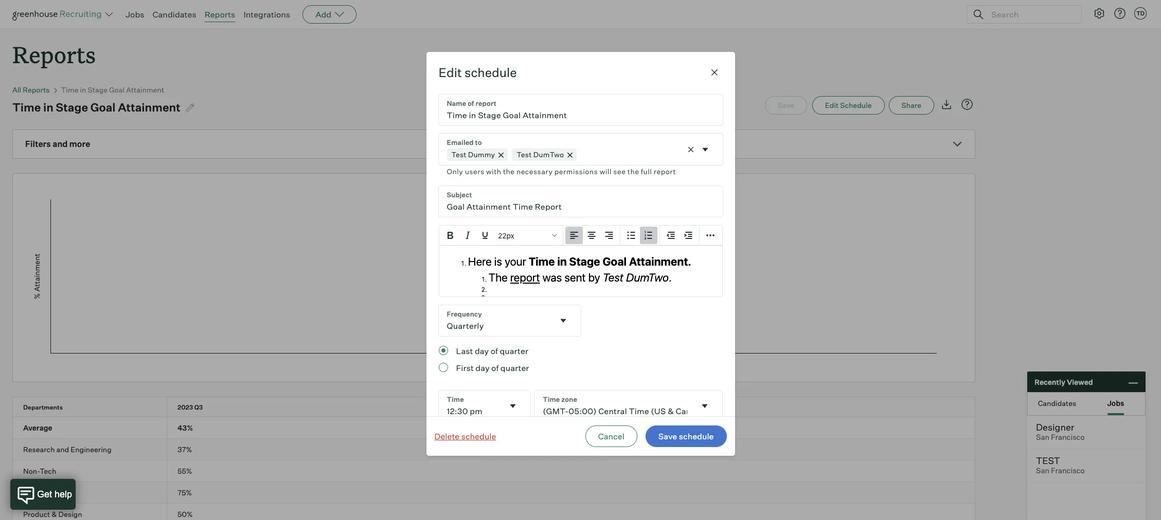 Task type: vqa. For each thing, say whether or not it's contained in the screenshot.
1st row from the bottom of the page
yes



Task type: describe. For each thing, give the bounding box(es) containing it.
research and engineering
[[23, 446, 112, 454]]

dummy
[[468, 150, 495, 159]]

1 toggle flyout image from the left
[[508, 401, 518, 412]]

save and schedule this report to revisit it! element
[[765, 96, 812, 115]]

test dumtwo
[[517, 150, 564, 159]]

schedule for save schedule
[[679, 432, 714, 442]]

&
[[52, 511, 57, 519]]

only users with the necessary permissions will see the full report
[[447, 167, 676, 176]]

0 vertical spatial jobs
[[126, 9, 144, 20]]

integrations
[[244, 9, 290, 20]]

tech
[[40, 467, 56, 476]]

td button
[[1135, 7, 1147, 20]]

greenhouse recruiting image
[[12, 8, 105, 21]]

edit schedule
[[825, 101, 872, 110]]

0 vertical spatial reports
[[205, 9, 235, 20]]

row group containing test
[[13, 483, 975, 504]]

quarter for first day of quarter
[[501, 363, 529, 374]]

share button
[[889, 96, 934, 115]]

0 vertical spatial time
[[61, 86, 78, 94]]

1 vertical spatial goal
[[90, 100, 116, 114]]

san for designer
[[1036, 433, 1050, 443]]

td button
[[1133, 5, 1149, 22]]

1 vertical spatial time
[[12, 100, 41, 114]]

schedule for delete schedule
[[461, 432, 496, 442]]

save schedule button
[[646, 426, 727, 448]]

full
[[641, 167, 652, 176]]

q3
[[194, 404, 203, 412]]

schedule for edit schedule
[[465, 65, 517, 80]]

report
[[654, 167, 676, 176]]

0 vertical spatial in
[[80, 86, 86, 94]]

xychart image
[[25, 174, 963, 380]]

1 vertical spatial reports
[[12, 39, 96, 69]]

last day of quarter
[[456, 346, 529, 357]]

permissions
[[555, 167, 598, 176]]

edit for edit schedule
[[439, 65, 462, 80]]

non-tech
[[23, 467, 56, 476]]

delete schedule button
[[433, 425, 498, 448]]

row containing average
[[13, 418, 975, 439]]

delete
[[435, 432, 460, 442]]

1 vertical spatial stage
[[56, 100, 88, 114]]

close modal icon image
[[708, 66, 721, 79]]

row group containing product & design
[[13, 504, 975, 521]]

francisco for designer
[[1051, 433, 1085, 443]]

3 toolbar from the left
[[660, 226, 700, 246]]

test dummy
[[452, 150, 495, 159]]

row containing departments
[[13, 398, 975, 417]]

0 vertical spatial attainment
[[126, 86, 164, 94]]

1 horizontal spatial jobs
[[1108, 399, 1125, 408]]

55%
[[178, 467, 192, 476]]

save schedule
[[659, 432, 714, 442]]

research
[[23, 446, 55, 454]]

schedule
[[840, 101, 872, 110]]

day for last
[[475, 346, 489, 357]]

more
[[69, 139, 90, 149]]

last
[[456, 346, 473, 357]]

designer
[[1036, 422, 1075, 433]]

san for test
[[1036, 467, 1050, 476]]

dumtwo
[[533, 150, 564, 159]]

clear selection image
[[686, 144, 696, 155]]

of for first
[[491, 363, 499, 374]]

2 toggle flyout image from the left
[[700, 401, 710, 412]]

test for test dumtwo
[[517, 150, 532, 159]]

row containing test
[[13, 483, 975, 504]]

0 vertical spatial time in stage goal attainment
[[61, 86, 164, 94]]

2 the from the left
[[628, 167, 639, 176]]

1 vertical spatial attainment
[[118, 100, 181, 114]]

1 the from the left
[[503, 167, 515, 176]]

recently
[[1035, 378, 1066, 387]]

2 toolbar from the left
[[620, 226, 660, 246]]

francisco for test
[[1051, 467, 1085, 476]]

quarter for last day of quarter
[[500, 346, 529, 357]]

candidates
[[153, 9, 196, 20]]

departments
[[23, 404, 63, 412]]



Task type: locate. For each thing, give the bounding box(es) containing it.
san up test
[[1036, 433, 1050, 443]]

row group containing non-tech
[[13, 461, 975, 483]]

save
[[659, 432, 677, 442]]

1 vertical spatial of
[[491, 363, 499, 374]]

22px
[[498, 231, 514, 240]]

test
[[452, 150, 467, 159], [517, 150, 532, 159], [23, 489, 38, 498]]

4 row from the top
[[13, 461, 975, 482]]

francisco down designer san francisco
[[1051, 467, 1085, 476]]

1 horizontal spatial toggle flyout image
[[700, 401, 710, 412]]

1 vertical spatial edit
[[825, 101, 839, 110]]

all reports
[[12, 86, 50, 94]]

0 vertical spatial edit
[[439, 65, 462, 80]]

of up first day of quarter
[[491, 346, 498, 357]]

0 horizontal spatial the
[[503, 167, 515, 176]]

reports right all
[[23, 86, 50, 94]]

users
[[465, 167, 485, 176]]

test
[[1036, 455, 1061, 467]]

0 horizontal spatial time
[[12, 100, 41, 114]]

candidates link
[[153, 9, 196, 20]]

1 horizontal spatial test
[[452, 150, 467, 159]]

all
[[12, 86, 21, 94]]

first day of quarter
[[456, 363, 529, 374]]

td
[[1137, 10, 1145, 17]]

edit schedule
[[439, 65, 517, 80]]

reports right candidates 'link'
[[205, 9, 235, 20]]

and right 'research'
[[56, 446, 69, 454]]

non-
[[23, 467, 40, 476]]

3 row from the top
[[13, 440, 975, 461]]

1 vertical spatial quarter
[[501, 363, 529, 374]]

cancel button
[[585, 426, 637, 448]]

test up necessary
[[517, 150, 532, 159]]

4 row group from the top
[[13, 483, 975, 504]]

1 vertical spatial time in stage goal attainment
[[12, 100, 181, 114]]

row group containing research and engineering
[[13, 440, 975, 461]]

toggle flyout image
[[700, 144, 710, 155], [558, 316, 568, 326]]

add
[[316, 9, 331, 20]]

0 vertical spatial day
[[475, 346, 489, 357]]

edit for edit schedule
[[825, 101, 839, 110]]

will
[[600, 167, 612, 176]]

time down all reports
[[12, 100, 41, 114]]

22px group
[[439, 226, 722, 246]]

0 horizontal spatial jobs
[[126, 9, 144, 20]]

2023
[[178, 404, 193, 412]]

toggle flyout image up save schedule
[[700, 401, 710, 412]]

day right first
[[476, 363, 490, 374]]

viewed
[[1067, 378, 1093, 387]]

francisco inside designer san francisco
[[1051, 433, 1085, 443]]

0 vertical spatial and
[[53, 139, 68, 149]]

0 horizontal spatial in
[[43, 100, 54, 114]]

2 row group from the top
[[13, 440, 975, 461]]

1 row group from the top
[[13, 418, 975, 440]]

row
[[13, 398, 975, 417], [13, 418, 975, 439], [13, 440, 975, 461], [13, 461, 975, 482], [13, 483, 975, 504], [13, 504, 975, 521]]

and for research
[[56, 446, 69, 454]]

toolbar
[[563, 226, 620, 246], [620, 226, 660, 246], [660, 226, 700, 246]]

first
[[456, 363, 474, 374]]

None text field
[[439, 306, 554, 337]]

edit inside button
[[825, 101, 839, 110]]

san inside test san francisco
[[1036, 467, 1050, 476]]

0 vertical spatial quarter
[[500, 346, 529, 357]]

goal
[[109, 86, 125, 94], [90, 100, 116, 114]]

2023 q3
[[178, 404, 203, 412]]

1 vertical spatial day
[[476, 363, 490, 374]]

reports down greenhouse recruiting 'image' on the left of page
[[12, 39, 96, 69]]

0 horizontal spatial edit
[[439, 65, 462, 80]]

product & design
[[23, 511, 82, 519]]

22px button
[[494, 227, 561, 244]]

grid
[[13, 398, 975, 521]]

francisco
[[1051, 433, 1085, 443], [1051, 467, 1085, 476]]

the left full
[[628, 167, 639, 176]]

1 vertical spatial in
[[43, 100, 54, 114]]

2 san from the top
[[1036, 467, 1050, 476]]

all reports link
[[12, 86, 50, 94]]

quarter
[[500, 346, 529, 357], [501, 363, 529, 374]]

filters
[[25, 139, 51, 149]]

1 horizontal spatial in
[[80, 86, 86, 94]]

1 vertical spatial jobs
[[1108, 399, 1125, 408]]

of for last
[[491, 346, 498, 357]]

francisco inside test san francisco
[[1051, 467, 1085, 476]]

None text field
[[439, 95, 723, 126], [439, 186, 723, 217], [439, 391, 504, 422], [535, 391, 696, 422], [439, 95, 723, 126], [439, 186, 723, 217], [439, 391, 504, 422], [535, 391, 696, 422]]

engineering
[[71, 446, 112, 454]]

attainment
[[126, 86, 164, 94], [118, 100, 181, 114]]

see
[[614, 167, 626, 176]]

none field containing test dummy
[[439, 134, 723, 178]]

reports link
[[205, 9, 235, 20]]

none field clear selection
[[439, 134, 723, 178]]

delete schedule
[[435, 432, 496, 442]]

test inside row
[[23, 489, 38, 498]]

and
[[53, 139, 68, 149], [56, 446, 69, 454]]

average
[[23, 424, 52, 433]]

0 vertical spatial goal
[[109, 86, 125, 94]]

and inside row
[[56, 446, 69, 454]]

test san francisco
[[1036, 455, 1085, 476]]

filters and more
[[25, 139, 90, 149]]

1 francisco from the top
[[1051, 433, 1085, 443]]

1 san from the top
[[1036, 433, 1050, 443]]

50%
[[178, 511, 193, 519]]

download image
[[941, 98, 953, 111]]

of
[[491, 346, 498, 357], [491, 363, 499, 374]]

2 horizontal spatial test
[[517, 150, 532, 159]]

0 vertical spatial toggle flyout image
[[700, 144, 710, 155]]

75%
[[178, 489, 192, 498]]

san inside designer san francisco
[[1036, 433, 1050, 443]]

designer san francisco
[[1036, 422, 1085, 443]]

row containing product & design
[[13, 504, 975, 521]]

1 horizontal spatial the
[[628, 167, 639, 176]]

day for first
[[476, 363, 490, 374]]

time
[[61, 86, 78, 94], [12, 100, 41, 114]]

3 row group from the top
[[13, 461, 975, 483]]

quarter down last day of quarter
[[501, 363, 529, 374]]

0 horizontal spatial toggle flyout image
[[558, 316, 568, 326]]

add button
[[303, 5, 357, 24]]

1 toolbar from the left
[[563, 226, 620, 246]]

2 row from the top
[[13, 418, 975, 439]]

2 vertical spatial reports
[[23, 86, 50, 94]]

san
[[1036, 433, 1050, 443], [1036, 467, 1050, 476]]

row containing research and engineering
[[13, 440, 975, 461]]

0 horizontal spatial toggle flyout image
[[508, 401, 518, 412]]

stage
[[88, 86, 108, 94], [56, 100, 88, 114]]

san down designer san francisco
[[1036, 467, 1050, 476]]

test for test dummy
[[452, 150, 467, 159]]

22px toolbar
[[439, 226, 563, 246]]

toggle flyout image
[[508, 401, 518, 412], [700, 401, 710, 412]]

1 horizontal spatial time
[[61, 86, 78, 94]]

0 vertical spatial stage
[[88, 86, 108, 94]]

reports
[[205, 9, 235, 20], [12, 39, 96, 69], [23, 86, 50, 94]]

test down non-
[[23, 489, 38, 498]]

1 vertical spatial and
[[56, 446, 69, 454]]

row group
[[13, 418, 975, 440], [13, 440, 975, 461], [13, 461, 975, 483], [13, 483, 975, 504], [13, 504, 975, 521]]

edit schedule button
[[812, 96, 885, 115]]

43%
[[178, 424, 193, 433]]

time right "all reports" link
[[61, 86, 78, 94]]

toggle flyout image down first day of quarter
[[508, 401, 518, 412]]

0 vertical spatial san
[[1036, 433, 1050, 443]]

5 row from the top
[[13, 483, 975, 504]]

1 vertical spatial san
[[1036, 467, 1050, 476]]

grid containing average
[[13, 398, 975, 521]]

0 vertical spatial francisco
[[1051, 433, 1085, 443]]

2 francisco from the top
[[1051, 467, 1085, 476]]

and for filters
[[53, 139, 68, 149]]

37%
[[178, 446, 192, 454]]

day
[[475, 346, 489, 357], [476, 363, 490, 374]]

with
[[486, 167, 501, 176]]

None field
[[439, 134, 723, 178], [439, 306, 581, 337], [439, 391, 531, 422], [535, 391, 723, 422], [439, 306, 581, 337], [439, 391, 531, 422], [535, 391, 723, 422]]

the
[[503, 167, 515, 176], [628, 167, 639, 176]]

cancel
[[598, 432, 625, 442]]

0 vertical spatial of
[[491, 346, 498, 357]]

time in stage goal attainment link
[[61, 86, 164, 94]]

integrations link
[[244, 9, 290, 20]]

of down last day of quarter
[[491, 363, 499, 374]]

in
[[80, 86, 86, 94], [43, 100, 54, 114]]

edit
[[439, 65, 462, 80], [825, 101, 839, 110]]

row group containing average
[[13, 418, 975, 440]]

the right with
[[503, 167, 515, 176]]

time in stage goal attainment
[[61, 86, 164, 94], [12, 100, 181, 114]]

1 horizontal spatial toggle flyout image
[[700, 144, 710, 155]]

5 row group from the top
[[13, 504, 975, 521]]

schedule
[[465, 65, 517, 80], [461, 432, 496, 442], [679, 432, 714, 442]]

francisco up test san francisco
[[1051, 433, 1085, 443]]

design
[[58, 511, 82, 519]]

row containing non-tech
[[13, 461, 975, 482]]

quarter up first day of quarter
[[500, 346, 529, 357]]

1 vertical spatial francisco
[[1051, 467, 1085, 476]]

product
[[23, 511, 50, 519]]

faq image
[[961, 98, 974, 111]]

1 row from the top
[[13, 398, 975, 417]]

and left more
[[53, 139, 68, 149]]

0 horizontal spatial test
[[23, 489, 38, 498]]

1 vertical spatial toggle flyout image
[[558, 316, 568, 326]]

recently viewed
[[1035, 378, 1093, 387]]

jobs
[[126, 9, 144, 20], [1108, 399, 1125, 408]]

configure image
[[1094, 7, 1106, 20]]

day right last
[[475, 346, 489, 357]]

Search text field
[[989, 7, 1072, 22]]

necessary
[[517, 167, 553, 176]]

test up "only" at the left top of page
[[452, 150, 467, 159]]

share
[[902, 101, 922, 110]]

1 horizontal spatial edit
[[825, 101, 839, 110]]

only
[[447, 167, 463, 176]]

jobs link
[[126, 9, 144, 20]]

6 row from the top
[[13, 504, 975, 521]]



